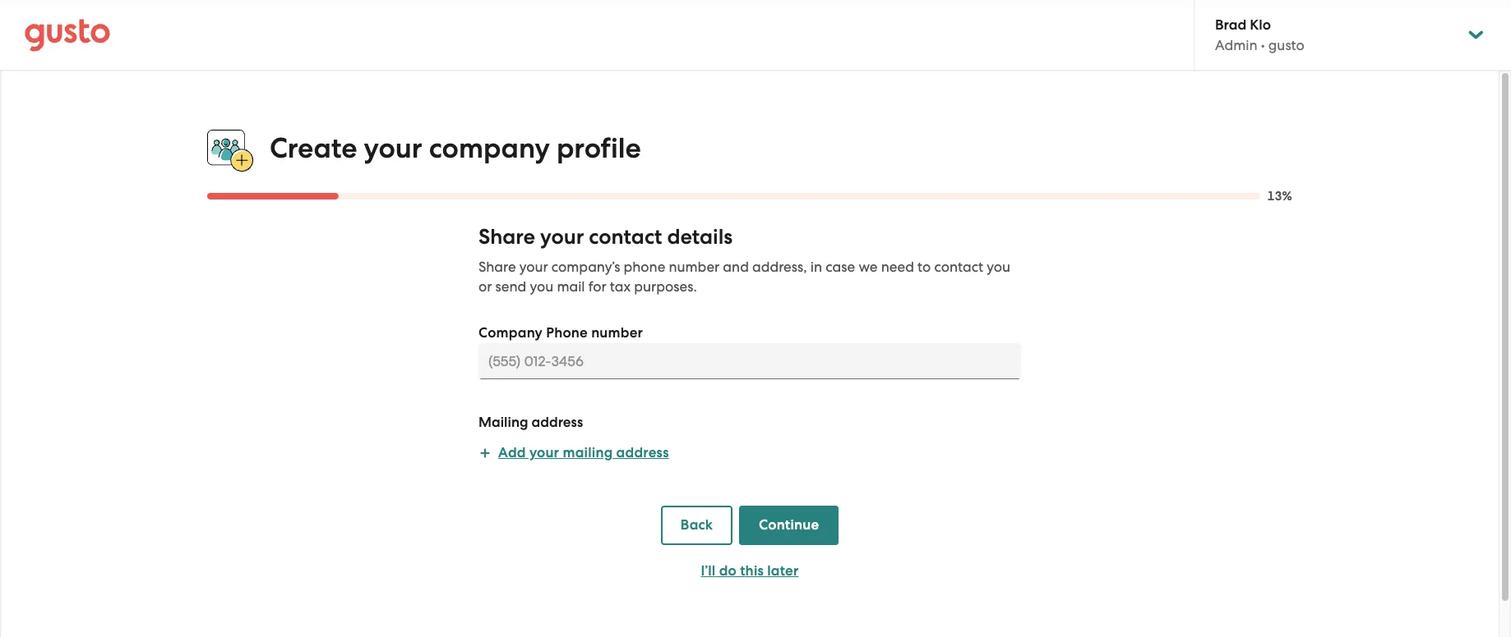 Task type: locate. For each thing, give the bounding box(es) containing it.
address
[[532, 415, 583, 432], [616, 445, 669, 462]]

contact
[[589, 225, 662, 250], [934, 259, 983, 276]]

company phone number
[[478, 325, 643, 342]]

your right the add on the bottom left of page
[[529, 445, 559, 462]]

2 share from the top
[[478, 259, 516, 276]]

i'll do this later
[[701, 563, 799, 581]]

we
[[859, 259, 878, 276]]

tax
[[610, 279, 631, 295]]

0 vertical spatial address
[[532, 415, 583, 432]]

0 vertical spatial share
[[478, 225, 535, 250]]

your
[[364, 131, 422, 165], [540, 225, 584, 250], [519, 259, 548, 276], [529, 445, 559, 462]]

you left mail
[[530, 279, 553, 295]]

1 vertical spatial address
[[616, 445, 669, 462]]

contact right to
[[934, 259, 983, 276]]

1 vertical spatial contact
[[934, 259, 983, 276]]

1 share from the top
[[478, 225, 535, 250]]

share up send
[[478, 225, 535, 250]]

share inside share your company's phone number and address, in case we need to contact you or send you mail for tax purposes.
[[478, 259, 516, 276]]

i'll do this later button
[[661, 553, 839, 592]]

number down the details at top left
[[669, 259, 720, 276]]

share for share your contact details
[[478, 225, 535, 250]]

need
[[881, 259, 914, 276]]

share up 'or'
[[478, 259, 516, 276]]

share
[[478, 225, 535, 250], [478, 259, 516, 276]]

klo
[[1250, 16, 1271, 34]]

number down tax
[[591, 325, 643, 342]]

you
[[987, 259, 1010, 276], [530, 279, 553, 295]]

0 vertical spatial contact
[[589, 225, 662, 250]]

share your contact details
[[478, 225, 733, 250]]

your up company's
[[540, 225, 584, 250]]

or
[[478, 279, 492, 295]]

mailing address
[[478, 415, 583, 432]]

create your company profile
[[270, 131, 641, 165]]

you right to
[[987, 259, 1010, 276]]

Company Phone number telephone field
[[478, 344, 1021, 380]]

address right mailing
[[616, 445, 669, 462]]

later
[[767, 563, 799, 581]]

continue
[[759, 517, 819, 535]]

home image
[[25, 18, 110, 51]]

share for share your company's phone number and address, in case we need to contact you or send you mail for tax purposes.
[[478, 259, 516, 276]]

your inside share your company's phone number and address, in case we need to contact you or send you mail for tax purposes.
[[519, 259, 548, 276]]

contact up phone
[[589, 225, 662, 250]]

i'll
[[701, 563, 716, 581]]

•
[[1261, 37, 1265, 53]]

address up 'add your mailing address'
[[532, 415, 583, 432]]

in
[[811, 259, 822, 276]]

brad klo admin • gusto
[[1215, 16, 1305, 53]]

gusto
[[1268, 37, 1305, 53]]

0 horizontal spatial address
[[532, 415, 583, 432]]

for
[[588, 279, 606, 295]]

0 horizontal spatial contact
[[589, 225, 662, 250]]

your right create
[[364, 131, 422, 165]]

0 horizontal spatial you
[[530, 279, 553, 295]]

1 horizontal spatial number
[[669, 259, 720, 276]]

0 horizontal spatial number
[[591, 325, 643, 342]]

phone
[[624, 259, 665, 276]]

address,
[[752, 259, 807, 276]]

your up send
[[519, 259, 548, 276]]

add
[[498, 445, 526, 462]]

1 vertical spatial share
[[478, 259, 516, 276]]

0 vertical spatial number
[[669, 259, 720, 276]]

this
[[740, 563, 764, 581]]

1 horizontal spatial address
[[616, 445, 669, 462]]

1 vertical spatial you
[[530, 279, 553, 295]]

mail
[[557, 279, 585, 295]]

1 horizontal spatial you
[[987, 259, 1010, 276]]

profile
[[557, 131, 641, 165]]

1 horizontal spatial contact
[[934, 259, 983, 276]]

back
[[681, 517, 713, 535]]

number
[[669, 259, 720, 276], [591, 325, 643, 342]]



Task type: describe. For each thing, give the bounding box(es) containing it.
admin
[[1215, 37, 1258, 53]]

number inside share your company's phone number and address, in case we need to contact you or send you mail for tax purposes.
[[669, 259, 720, 276]]

1 vertical spatial number
[[591, 325, 643, 342]]

contact inside share your company's phone number and address, in case we need to contact you or send you mail for tax purposes.
[[934, 259, 983, 276]]

details
[[667, 225, 733, 250]]

send
[[495, 279, 526, 295]]

back link
[[661, 507, 733, 546]]

continue button
[[739, 507, 839, 546]]

brad
[[1215, 16, 1246, 34]]

mailing
[[563, 445, 613, 462]]

share your company's phone number and address, in case we need to contact you or send you mail for tax purposes.
[[478, 259, 1010, 295]]

and
[[723, 259, 749, 276]]

company
[[478, 325, 543, 342]]

company's
[[552, 259, 620, 276]]

do
[[719, 563, 737, 581]]

company
[[429, 131, 550, 165]]

case
[[826, 259, 855, 276]]

purposes.
[[634, 279, 697, 295]]

your for contact
[[540, 225, 584, 250]]

13%
[[1267, 189, 1292, 204]]

your for company's
[[519, 259, 548, 276]]

your for mailing
[[529, 445, 559, 462]]

mailing
[[478, 415, 528, 432]]

create
[[270, 131, 357, 165]]

add your mailing address
[[498, 445, 669, 462]]

0 vertical spatial you
[[987, 259, 1010, 276]]

to
[[918, 259, 931, 276]]

your for company
[[364, 131, 422, 165]]

phone
[[546, 325, 588, 342]]



Task type: vqa. For each thing, say whether or not it's contained in the screenshot.
Your related to company's
yes



